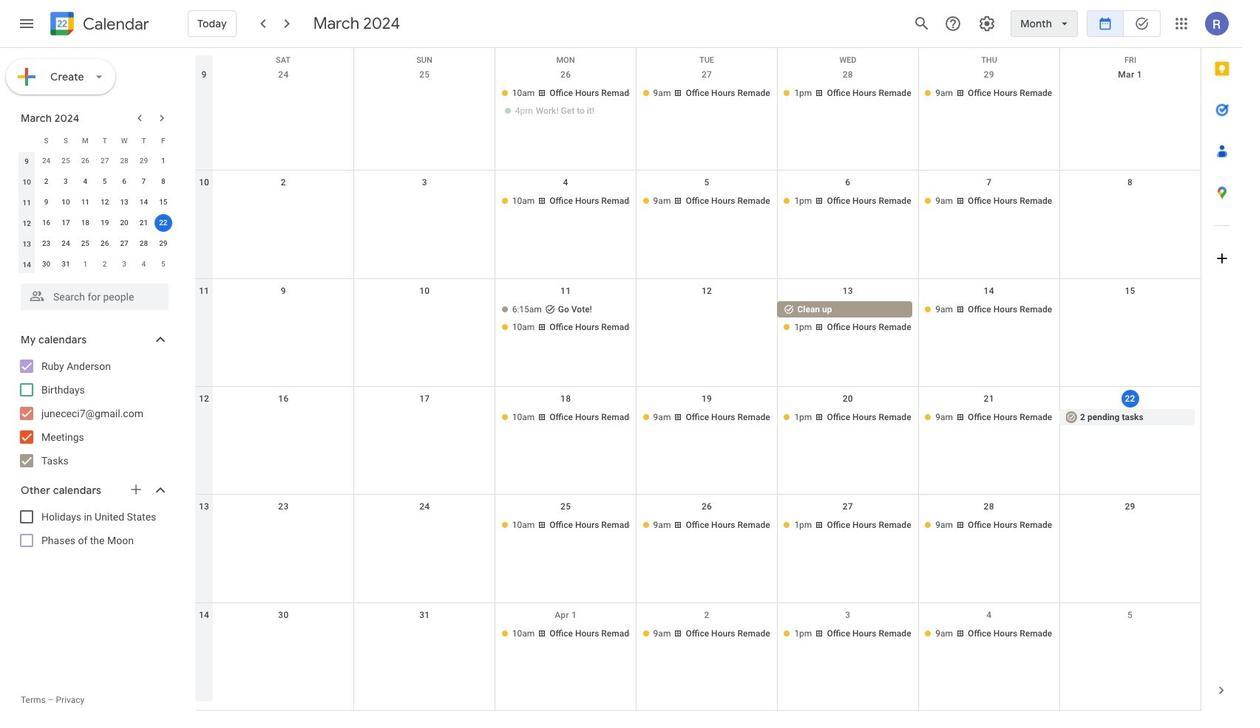 Task type: describe. For each thing, give the bounding box(es) containing it.
26 element
[[96, 235, 114, 253]]

2 element
[[37, 173, 55, 191]]

17 element
[[57, 214, 75, 232]]

april 1 element
[[76, 256, 94, 274]]

30 element
[[37, 256, 55, 274]]

3 element
[[57, 173, 75, 191]]

february 26 element
[[76, 152, 94, 170]]

column header inside "march 2024" grid
[[17, 130, 37, 151]]

april 3 element
[[115, 256, 133, 274]]

february 28 element
[[115, 152, 133, 170]]

20 element
[[115, 214, 133, 232]]

april 4 element
[[135, 256, 153, 274]]

1 element
[[154, 152, 172, 170]]

main drawer image
[[18, 15, 35, 33]]

row group inside "march 2024" grid
[[17, 151, 173, 275]]

13 element
[[115, 194, 133, 211]]

february 29 element
[[135, 152, 153, 170]]

cell inside row group
[[154, 213, 173, 234]]

7 element
[[135, 173, 153, 191]]

19 element
[[96, 214, 114, 232]]

add other calendars image
[[129, 483, 143, 498]]

21 element
[[135, 214, 153, 232]]

settings menu image
[[978, 15, 996, 33]]

february 27 element
[[96, 152, 114, 170]]

april 2 element
[[96, 256, 114, 274]]

march 2024 grid
[[14, 130, 173, 275]]

6 element
[[115, 173, 133, 191]]

16 element
[[37, 214, 55, 232]]

10 element
[[57, 194, 75, 211]]



Task type: locate. For each thing, give the bounding box(es) containing it.
4 element
[[76, 173, 94, 191]]

9 element
[[37, 194, 55, 211]]

23 element
[[37, 235, 55, 253]]

14 element
[[135, 194, 153, 211]]

heading inside "calendar" element
[[80, 15, 149, 33]]

5 element
[[96, 173, 114, 191]]

row group
[[17, 151, 173, 275]]

row
[[195, 48, 1201, 70], [195, 63, 1201, 171], [17, 130, 173, 151], [17, 151, 173, 172], [195, 171, 1201, 279], [17, 172, 173, 192], [17, 192, 173, 213], [17, 213, 173, 234], [17, 234, 173, 254], [17, 254, 173, 275], [195, 279, 1201, 387], [195, 387, 1201, 496], [195, 496, 1201, 604], [195, 604, 1201, 712]]

february 24 element
[[37, 152, 55, 170]]

28 element
[[135, 235, 153, 253]]

cell
[[213, 85, 354, 121], [354, 85, 495, 121], [495, 85, 636, 121], [1060, 85, 1201, 121], [213, 193, 354, 211], [354, 193, 495, 211], [1060, 193, 1201, 211], [154, 213, 173, 234], [213, 301, 354, 337], [354, 301, 495, 337], [495, 301, 636, 337], [636, 301, 777, 337], [777, 301, 918, 337], [1060, 301, 1201, 337], [213, 410, 354, 427], [354, 410, 495, 427], [213, 518, 354, 535], [354, 518, 495, 535], [1060, 518, 1201, 535], [213, 626, 354, 644], [354, 626, 495, 644], [1060, 626, 1201, 644]]

29 element
[[154, 235, 172, 253]]

31 element
[[57, 256, 75, 274]]

Search for people text field
[[30, 284, 160, 311]]

27 element
[[115, 235, 133, 253]]

february 25 element
[[57, 152, 75, 170]]

24 element
[[57, 235, 75, 253]]

calendar element
[[47, 9, 149, 41]]

8 element
[[154, 173, 172, 191]]

25 element
[[76, 235, 94, 253]]

my calendars list
[[3, 355, 183, 473]]

12 element
[[96, 194, 114, 211]]

april 5 element
[[154, 256, 172, 274]]

22, today element
[[154, 214, 172, 232]]

heading
[[80, 15, 149, 33]]

15 element
[[154, 194, 172, 211]]

None search field
[[0, 278, 183, 311]]

11 element
[[76, 194, 94, 211]]

column header
[[17, 130, 37, 151]]

grid
[[195, 48, 1201, 712]]

other calendars list
[[3, 506, 183, 553]]

tab list
[[1201, 48, 1242, 671]]

18 element
[[76, 214, 94, 232]]



Task type: vqa. For each thing, say whether or not it's contained in the screenshot.
12 element
yes



